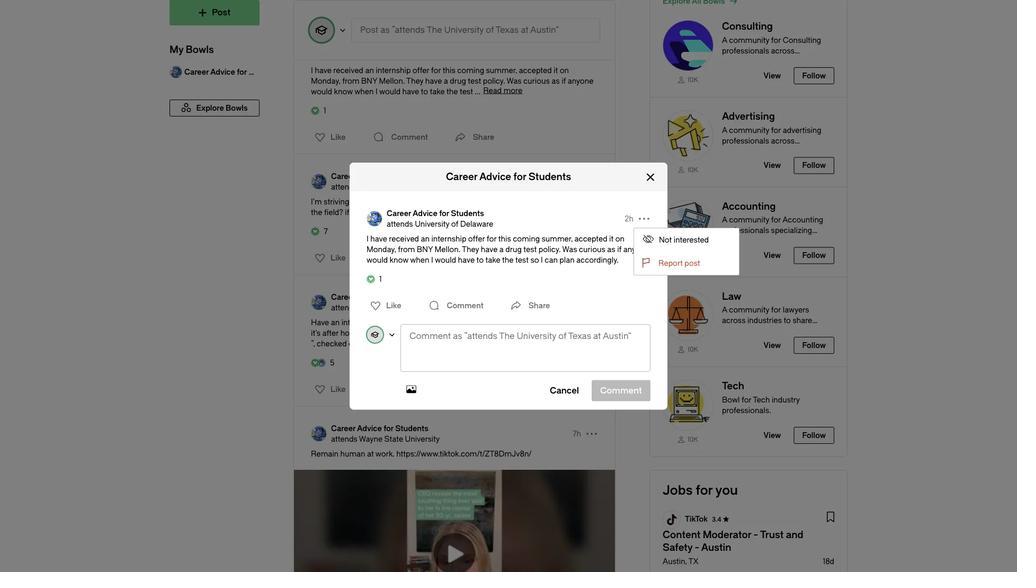 Task type: locate. For each thing, give the bounding box(es) containing it.
read
[[483, 86, 502, 95], [433, 338, 451, 347]]

would inside i'm striving to become a real estate lawyer. does anyone have any experience in the field? if you could sum it up with one word what would it be?
[[491, 208, 513, 217]]

curious for so
[[579, 245, 606, 254]]

could
[[366, 208, 385, 217]]

from inside i have received an internship offer for this coming summer, accepted it on monday, from bny mellon. they have a drug test policy. was curious as if anyone would know when i would have to take the test so i can plan accordingly.
[[398, 245, 415, 254]]

read more button for time
[[433, 338, 472, 347]]

policy. for so
[[539, 245, 561, 254]]

on for i have received an internship offer for this coming summer, accepted it on monday, from bny mellon. they have a drug test policy. was curious as if anyone would know when i would have to take the test so i can plan accordingly.
[[616, 234, 625, 243]]

0 horizontal spatial drug
[[450, 77, 466, 85]]

1 horizontal spatial anyone
[[568, 77, 594, 85]]

accepted for ...
[[519, 66, 552, 75]]

interested
[[674, 235, 709, 244]]

was for ...
[[507, 77, 522, 85]]

0 vertical spatial received
[[334, 66, 364, 75]]

1 horizontal spatial offer
[[468, 234, 485, 243]]

0 vertical spatial ...
[[475, 87, 481, 96]]

1 horizontal spatial read
[[483, 86, 502, 95]]

time
[[451, 329, 467, 338]]

offer for ...
[[413, 66, 429, 75]]

10k for 10k link associated with fourth 10k button from the bottom
[[688, 166, 699, 174]]

- up tx
[[695, 542, 700, 553]]

read for on
[[433, 338, 451, 347]]

2 10k link from the top
[[663, 165, 714, 174]]

bny for i have received an internship offer for this coming summer, accepted it on monday, from bny mellon. they have a drug test policy. was curious as if anyone would know when i would have to take the test ...
[[361, 77, 377, 85]]

take inside 'i have received an internship offer for this coming summer, accepted it on monday, from bny mellon. they have a drug test policy. was curious as if anyone would know when i would have to take the test ...'
[[430, 87, 445, 96]]

the
[[447, 87, 458, 96], [311, 208, 322, 217], [503, 256, 514, 264], [413, 318, 424, 327], [362, 339, 374, 348]]

0 horizontal spatial you
[[351, 208, 364, 217]]

for inside 'i have received an internship offer for this coming summer, accepted it on monday, from bny mellon. they have a drug test policy. was curious as if anyone would know when i would have to take the test ...'
[[431, 66, 441, 75]]

1 horizontal spatial accepted
[[575, 234, 608, 243]]

1 vertical spatial if
[[345, 208, 349, 217]]

up
[[411, 208, 420, 217]]

can
[[545, 256, 558, 264]]

the inside 'i have received an internship offer for this coming summer, accepted it on monday, from bny mellon. they have a drug test policy. was curious as if anyone would know when i would have to take the test ...'
[[447, 87, 458, 96]]

you up ★
[[716, 483, 738, 498]]

lawyer.
[[436, 197, 460, 206]]

received inside 'i have received an internship offer for this coming summer, accepted it on monday, from bny mellon. they have a drug test policy. was curious as if anyone would know when i would have to take the test ...'
[[334, 66, 364, 75]]

test
[[468, 77, 481, 85], [460, 87, 473, 96], [524, 245, 537, 254], [516, 256, 529, 264]]

not interested menu item
[[634, 228, 739, 252]]

drug inside 'i have received an internship offer for this coming summer, accepted it on monday, from bny mellon. they have a drug test policy. was curious as if anyone would know when i would have to take the test ...'
[[450, 77, 466, 85]]

0 horizontal spatial summer,
[[486, 66, 517, 75]]

1 vertical spatial was
[[563, 245, 577, 254]]

linkedin
[[393, 339, 423, 348]]

curious inside 'i have received an internship offer for this coming summer, accepted it on monday, from bny mellon. they have a drug test policy. was curious as if anyone would know when i would have to take the test ...'
[[524, 77, 550, 85]]

an inside 'i have received an internship offer for this coming summer, accepted it on monday, from bny mellon. they have a drug test policy. was curious as if anyone would know when i would have to take the test ...'
[[365, 66, 374, 75]]

0 horizontal spatial as
[[552, 77, 560, 85]]

austin
[[702, 542, 732, 553]]

1 vertical spatial internship
[[432, 234, 467, 243]]

from inside 'i have received an internship offer for this coming summer, accepted it on monday, from bny mellon. they have a drug test policy. was curious as if anyone would know when i would have to take the test ...'
[[342, 77, 360, 85]]

coming inside 'i have received an internship offer for this coming summer, accepted it on monday, from bny mellon. they have a drug test policy. was curious as if anyone would know when i would have to take the test ...'
[[458, 66, 484, 75]]

anyone inside 'i have received an internship offer for this coming summer, accepted it on monday, from bny mellon. they have a drug test policy. was curious as if anyone would know when i would have to take the test ...'
[[568, 77, 594, 85]]

this inside i have received an internship offer for this coming summer, accepted it on monday, from bny mellon. they have a drug test policy. was curious as if anyone would know when i would have to take the test so i can plan accordingly.
[[499, 234, 511, 243]]

policy. for ...
[[483, 77, 505, 85]]

0 horizontal spatial policy.
[[483, 77, 505, 85]]

toogle identity image
[[311, 42, 327, 58], [311, 174, 327, 190], [367, 326, 384, 343]]

0 vertical spatial offer
[[413, 66, 429, 75]]

content
[[663, 530, 701, 541]]

read more button for policy.
[[483, 86, 523, 95]]

2 10k from the top
[[688, 166, 699, 174]]

know inside i have received an internship offer for this coming summer, accepted it on monday, from bny mellon. they have a drug test policy. was curious as if anyone would know when i would have to take the test so i can plan accordingly.
[[390, 256, 409, 264]]

10k link for fifth 10k button from the top
[[663, 435, 714, 444]]

take for ...
[[430, 87, 445, 96]]

coming inside i have received an internship offer for this coming summer, accepted it on monday, from bny mellon. they have a drug test policy. was curious as if anyone would know when i would have to take the test so i can plan accordingly.
[[513, 234, 540, 243]]

1 vertical spatial on
[[616, 234, 625, 243]]

0 horizontal spatial received
[[334, 66, 364, 75]]

0 horizontal spatial read more button
[[433, 338, 472, 347]]

bny
[[361, 77, 377, 85], [417, 245, 433, 254]]

on
[[560, 66, 569, 75], [616, 234, 625, 243], [440, 329, 450, 338]]

if for i have received an internship offer for this coming summer, accepted it on monday, from bny mellon. they have a drug test policy. was curious as if anyone would know when i would have to take the test ...
[[562, 77, 566, 85]]

with up me at left
[[396, 318, 411, 327]]

anyone for ...
[[568, 77, 594, 85]]

2 vertical spatial a
[[500, 245, 504, 254]]

become
[[360, 197, 390, 206]]

internship for i have received an internship offer for this coming summer, accepted it on monday, from bny mellon. they have a drug test policy. was curious as if anyone would know when i would have to take the test so i can plan accordingly.
[[432, 234, 467, 243]]

internship inside 'i have received an internship offer for this coming summer, accepted it on monday, from bny mellon. they have a drug test policy. was curious as if anyone would know when i would have to take the test ...'
[[376, 66, 411, 75]]

mellon. for i have received an internship offer for this coming summer, accepted it on monday, from bny mellon. they have a drug test policy. was curious as if anyone would know when i would have to take the test ...
[[379, 77, 405, 85]]

1 horizontal spatial bny
[[417, 245, 433, 254]]

0 vertical spatial this
[[443, 66, 456, 75]]

for inside career advice for students attends university of delaware
[[439, 209, 449, 218]]

1 vertical spatial they
[[462, 245, 479, 254]]

1 vertical spatial read
[[433, 338, 451, 347]]

1 vertical spatial monday,
[[367, 245, 396, 254]]

mellon. inside i have received an internship offer for this coming summer, accepted it on monday, from bny mellon. they have a drug test policy. was curious as if anyone would know when i would have to take the test so i can plan accordingly.
[[435, 245, 461, 254]]

1 vertical spatial received
[[389, 234, 419, 243]]

they for so
[[462, 245, 479, 254]]

5h link
[[573, 176, 581, 187]]

this for so
[[499, 234, 511, 243]]

more for not
[[453, 338, 472, 347]]

sum
[[387, 208, 403, 217]]

0 vertical spatial read
[[483, 86, 502, 95]]

take inside i have received an internship offer for this coming summer, accepted it on monday, from bny mellon. they have a drug test policy. was curious as if anyone would know when i would have to take the test so i can plan accordingly.
[[486, 256, 501, 264]]

jobs
[[663, 483, 693, 498]]

10k link
[[663, 75, 714, 84], [663, 165, 714, 174], [663, 255, 714, 264], [663, 345, 714, 354], [663, 435, 714, 444]]

https://www.tiktok.com/t/zt8dmjv8n/
[[397, 450, 532, 458]]

summer, for ...
[[486, 66, 517, 75]]

1 vertical spatial take
[[486, 256, 501, 264]]

0 vertical spatial monday,
[[311, 77, 341, 85]]

offer inside 'i have received an internship offer for this coming summer, accepted it on monday, from bny mellon. they have a drug test policy. was curious as if anyone would know when i would have to take the test ...'
[[413, 66, 429, 75]]

0 vertical spatial you
[[351, 208, 364, 217]]

2 horizontal spatial if
[[618, 245, 622, 254]]

so
[[531, 256, 539, 264]]

report post menu item
[[634, 252, 739, 275]]

2 vertical spatial if
[[618, 245, 622, 254]]

4 10k link from the top
[[663, 345, 714, 354]]

0 horizontal spatial anyone
[[482, 197, 508, 206]]

0 horizontal spatial ...
[[424, 339, 430, 348]]

career for toogle identity icon associated with 1
[[331, 41, 356, 49]]

to inside 'i have received an internship offer for this coming summer, accepted it on monday, from bny mellon. they have a drug test policy. was curious as if anyone would know when i would have to take the test ...'
[[421, 87, 428, 96]]

advice inside career advice for students attends university of delaware
[[413, 209, 438, 218]]

if inside i'm striving to become a real estate lawyer. does anyone have any experience in the field? if you could sum it up with one word what would it be?
[[345, 208, 349, 217]]

drug inside i have received an internship offer for this coming summer, accepted it on monday, from bny mellon. they have a drug test policy. was curious as if anyone would know when i would have to take the test so i can plan accordingly.
[[506, 245, 522, 254]]

1 vertical spatial know
[[390, 256, 409, 264]]

when
[[355, 87, 374, 96], [410, 256, 430, 264]]

summer, inside 'i have received an internship offer for this coming summer, accepted it on monday, from bny mellon. they have a drug test policy. was curious as if anyone would know when i would have to take the test ...'
[[486, 66, 517, 75]]

2 vertical spatial anyone
[[624, 245, 649, 254]]

1 vertical spatial coming
[[513, 234, 540, 243]]

this inside 'i have received an internship offer for this coming summer, accepted it on monday, from bny mellon. they have a drug test policy. was curious as if anyone would know when i would have to take the test ...'
[[443, 66, 456, 75]]

anyone inside i have received an internship offer for this coming summer, accepted it on monday, from bny mellon. they have a drug test policy. was curious as if anyone would know when i would have to take the test so i can plan accordingly.
[[624, 245, 649, 254]]

policy.
[[483, 77, 505, 85], [539, 245, 561, 254]]

10k for 10k link for 1st 10k button
[[688, 76, 699, 84]]

a
[[444, 77, 448, 85], [392, 197, 396, 206], [500, 245, 504, 254]]

more
[[504, 86, 523, 95], [453, 338, 472, 347]]

0 vertical spatial read more
[[483, 86, 523, 95]]

menu
[[634, 228, 740, 275]]

would
[[311, 87, 332, 96], [379, 87, 401, 96], [491, 208, 513, 217], [367, 256, 388, 264], [435, 256, 456, 264]]

0 horizontal spatial coming
[[458, 66, 484, 75]]

monday,
[[311, 77, 341, 85], [367, 245, 396, 254]]

0 horizontal spatial -
[[695, 542, 700, 553]]

toogle identity image
[[311, 295, 327, 311], [311, 426, 327, 442]]

1 horizontal spatial mellon.
[[435, 245, 461, 254]]

0 vertical spatial toogle identity image
[[311, 295, 327, 311]]

was for so
[[563, 245, 577, 254]]

1 vertical spatial read more button
[[433, 338, 472, 347]]

1 horizontal spatial monday,
[[367, 245, 396, 254]]

1 vertical spatial policy.
[[539, 245, 561, 254]]

0 vertical spatial if
[[562, 77, 566, 85]]

you inside i'm striving to become a real estate lawyer. does anyone have any experience in the field? if you could sum it up with one word what would it be?
[[351, 208, 364, 217]]

1 horizontal spatial summer,
[[542, 234, 573, 243]]

received
[[334, 66, 364, 75], [389, 234, 419, 243]]

1 horizontal spatial was
[[563, 245, 577, 254]]

0 vertical spatial read more button
[[483, 86, 523, 95]]

0 horizontal spatial with
[[396, 318, 411, 327]]

toogle identity image up 'remain'
[[311, 426, 327, 442]]

0 vertical spatial with
[[422, 208, 436, 217]]

1 vertical spatial drug
[[506, 245, 522, 254]]

2 horizontal spatial anyone
[[624, 245, 649, 254]]

drug
[[450, 77, 466, 85], [506, 245, 522, 254]]

students inside career advice for students attends university of delaware
[[451, 209, 484, 218]]

be?
[[521, 208, 533, 217]]

if inside i have received an internship offer for this coming summer, accepted it on monday, from bny mellon. they have a drug test policy. was curious as if anyone would know when i would have to take the test so i can plan accordingly.
[[618, 245, 622, 254]]

... inside 'i have received an internship offer for this coming summer, accepted it on monday, from bny mellon. they have a drug test policy. was curious as if anyone would know when i would have to take the test ...'
[[475, 87, 481, 96]]

today
[[375, 318, 395, 327]]

offer inside i have received an internship offer for this coming summer, accepted it on monday, from bny mellon. they have a drug test policy. was curious as if anyone would know when i would have to take the test so i can plan accordingly.
[[468, 234, 485, 243]]

0 horizontal spatial accepted
[[519, 66, 552, 75]]

does
[[462, 197, 481, 206]]

anyone inside i'm striving to become a real estate lawyer. does anyone have any experience in the field? if you could sum it up with one word what would it be?
[[482, 197, 508, 206]]

summer,
[[486, 66, 517, 75], [542, 234, 573, 243]]

1 10k link from the top
[[663, 75, 714, 84]]

as inside i have received an internship offer for this coming summer, accepted it on monday, from bny mellon. they have a drug test policy. was curious as if anyone would know when i would have to take the test so i can plan accordingly.
[[608, 245, 616, 254]]

toogle identity image for 7
[[311, 174, 327, 190]]

1 vertical spatial a
[[392, 197, 396, 206]]

was inside 'i have received an internship offer for this coming summer, accepted it on monday, from bny mellon. they have a drug test policy. was curious as if anyone would know when i would have to take the test ...'
[[507, 77, 522, 85]]

as inside 'i have received an internship offer for this coming summer, accepted it on monday, from bny mellon. they have a drug test policy. was curious as if anyone would know when i would have to take the test ...'
[[552, 77, 560, 85]]

for inside i have received an internship offer for this coming summer, accepted it on monday, from bny mellon. they have a drug test policy. was curious as if anyone would know when i would have to take the test so i can plan accordingly.
[[487, 234, 497, 243]]

1 horizontal spatial you
[[716, 483, 738, 498]]

1
[[324, 106, 326, 115], [379, 275, 382, 283]]

0 vertical spatial mellon.
[[379, 77, 405, 85]]

when inside i have received an internship offer for this coming summer, accepted it on monday, from bny mellon. they have a drug test policy. was curious as if anyone would know when i would have to take the test so i can plan accordingly.
[[410, 256, 430, 264]]

position,
[[564, 318, 594, 327]]

0 vertical spatial coming
[[458, 66, 484, 75]]

monday, inside 'i have received an internship offer for this coming summer, accepted it on monday, from bny mellon. they have a drug test policy. was curious as if anyone would know when i would have to take the test ...'
[[311, 77, 341, 85]]

2 horizontal spatial a
[[500, 245, 504, 254]]

-
[[754, 530, 759, 541], [695, 542, 700, 553]]

curious inside i have received an internship offer for this coming summer, accepted it on monday, from bny mellon. they have a drug test policy. was curious as if anyone would know when i would have to take the test so i can plan accordingly.
[[579, 245, 606, 254]]

0 horizontal spatial read more
[[433, 338, 472, 347]]

a for i have received an internship offer for this coming summer, accepted it on monday, from bny mellon. they have a drug test policy. was curious as if anyone would know when i would have to take the test ...
[[444, 77, 448, 85]]

0 vertical spatial they
[[407, 77, 424, 85]]

5 10k link from the top
[[663, 435, 714, 444]]

0 horizontal spatial curious
[[524, 77, 550, 85]]

bny inside 'i have received an internship offer for this coming summer, accepted it on monday, from bny mellon. they have a drug test policy. was curious as if anyone would know when i would have to take the test ...'
[[361, 77, 377, 85]]

anyone
[[568, 77, 594, 85], [482, 197, 508, 206], [624, 245, 649, 254]]

received for i have received an internship offer for this coming summer, accepted it on monday, from bny mellon. they have a drug test policy. was curious as if anyone would know when i would have to take the test ...
[[334, 66, 364, 75]]

",
[[311, 339, 315, 348]]

1 horizontal spatial take
[[486, 256, 501, 264]]

a inside i have received an internship offer for this coming summer, accepted it on monday, from bny mellon. they have a drug test policy. was curious as if anyone would know when i would have to take the test so i can plan accordingly.
[[500, 245, 504, 254]]

with down estate
[[422, 208, 436, 217]]

on inside i have received an internship offer for this coming summer, accepted it on monday, from bny mellon. they have a drug test policy. was curious as if anyone would know when i would have to take the test so i can plan accordingly.
[[616, 234, 625, 243]]

for
[[384, 41, 394, 49], [431, 66, 441, 75], [514, 171, 527, 182], [384, 172, 394, 181], [439, 209, 449, 218], [487, 234, 497, 243], [384, 293, 394, 302], [479, 318, 488, 327], [384, 424, 394, 433], [696, 483, 713, 498]]

know for i have received an internship offer for this coming summer, accepted it on monday, from bny mellon. they have a drug test policy. was curious as if anyone would know when i would have to take the test ...
[[334, 87, 353, 96]]

policy. inside 'i have received an internship offer for this coming summer, accepted it on monday, from bny mellon. they have a drug test policy. was curious as if anyone would know when i would have to take the test ...'
[[483, 77, 505, 85]]

2 10k button from the top
[[650, 97, 847, 187]]

1 vertical spatial as
[[608, 245, 616, 254]]

0 horizontal spatial more
[[453, 338, 472, 347]]

5 10k button from the top
[[650, 367, 847, 457]]

internship inside i have received an internship offer for this coming summer, accepted it on monday, from bny mellon. they have a drug test policy. was curious as if anyone would know when i would have to take the test so i can plan accordingly.
[[432, 234, 467, 243]]

1 vertical spatial curious
[[579, 245, 606, 254]]

they inside i have received an internship offer for this coming summer, accepted it on monday, from bny mellon. they have a drug test policy. was curious as if anyone would know when i would have to take the test so i can plan accordingly.
[[462, 245, 479, 254]]

bny for i have received an internship offer for this coming summer, accepted it on monday, from bny mellon. they have a drug test policy. was curious as if anyone would know when i would have to take the test so i can plan accordingly.
[[417, 245, 433, 254]]

1 horizontal spatial 1
[[379, 275, 382, 283]]

offer
[[413, 66, 429, 75], [468, 234, 485, 243]]

take for so
[[486, 256, 501, 264]]

0 vertical spatial curious
[[524, 77, 550, 85]]

1 for comment button corresponding to image for post author at the left top of the page
[[379, 275, 382, 283]]

it inside 'i have received an internship offer for this coming summer, accepted it on monday, from bny mellon. they have a drug test policy. was curious as if anyone would know when i would have to take the test ...'
[[554, 66, 558, 75]]

career for second toogle identity image from the bottom
[[331, 293, 356, 302]]

you left could
[[351, 208, 364, 217]]

was inside i have received an internship offer for this coming summer, accepted it on monday, from bny mellon. they have a drug test policy. was curious as if anyone would know when i would have to take the test so i can plan accordingly.
[[563, 245, 577, 254]]

not interested
[[659, 235, 709, 244]]

report post
[[659, 259, 701, 268]]

1 vertical spatial mellon.
[[435, 245, 461, 254]]

a inside 'i have received an internship offer for this coming summer, accepted it on monday, from bny mellon. they have a drug test policy. was curious as if anyone would know when i would have to take the test ...'
[[444, 77, 448, 85]]

career advice for students attends university of delaware
[[387, 209, 494, 228]]

1 vertical spatial when
[[410, 256, 430, 264]]

it's
[[311, 329, 321, 338]]

if
[[562, 77, 566, 85], [345, 208, 349, 217], [618, 245, 622, 254]]

1 horizontal spatial this
[[499, 234, 511, 243]]

3 10k link from the top
[[663, 255, 714, 264]]

toogle identity image for 1
[[311, 42, 327, 58]]

1 10k from the top
[[688, 76, 699, 84]]

1 vertical spatial -
[[695, 542, 700, 553]]

when inside 'i have received an internship offer for this coming summer, accepted it on monday, from bny mellon. they have a drug test policy. was curious as if anyone would know when i would have to take the test ...'
[[355, 87, 374, 96]]

mellon. inside 'i have received an internship offer for this coming summer, accepted it on monday, from bny mellon. they have a drug test policy. was curious as if anyone would know when i would have to take the test ...'
[[379, 77, 405, 85]]

with
[[422, 208, 436, 217], [396, 318, 411, 327]]

know
[[334, 87, 353, 96], [390, 256, 409, 264]]

to inside have an interview today with the companies vp for an accounts payable position, it's after hours, they told me to arrive on time not early because it is " confidential ", checked out the vp's linkedin ...
[[410, 329, 417, 338]]

toogle identity image up have
[[311, 295, 327, 311]]

"
[[547, 329, 550, 338]]

3 10k button from the top
[[650, 187, 847, 277]]

1 vertical spatial toogle identity image
[[311, 426, 327, 442]]

0 horizontal spatial read
[[433, 338, 451, 347]]

bny inside i have received an internship offer for this coming summer, accepted it on monday, from bny mellon. they have a drug test policy. was curious as if anyone would know when i would have to take the test so i can plan accordingly.
[[417, 245, 433, 254]]

2 vertical spatial on
[[440, 329, 450, 338]]

0 horizontal spatial offer
[[413, 66, 429, 75]]

when for i have received an internship offer for this coming summer, accepted it on monday, from bny mellon. they have a drug test policy. was curious as if anyone would know when i would have to take the test ...
[[355, 87, 374, 96]]

1 vertical spatial 1
[[379, 275, 382, 283]]

received inside i have received an internship offer for this coming summer, accepted it on monday, from bny mellon. they have a drug test policy. was curious as if anyone would know when i would have to take the test so i can plan accordingly.
[[389, 234, 419, 243]]

mellon. for i have received an internship offer for this coming summer, accepted it on monday, from bny mellon. they have a drug test policy. was curious as if anyone would know when i would have to take the test so i can plan accordingly.
[[435, 245, 461, 254]]

4 10k from the top
[[688, 346, 699, 354]]

accepted
[[519, 66, 552, 75], [575, 234, 608, 243]]

curious
[[524, 77, 550, 85], [579, 245, 606, 254]]

0 vertical spatial a
[[444, 77, 448, 85]]

as
[[552, 77, 560, 85], [608, 245, 616, 254]]

a for i have received an internship offer for this coming summer, accepted it on monday, from bny mellon. they have a drug test policy. was curious as if anyone would know when i would have to take the test so i can plan accordingly.
[[500, 245, 504, 254]]

coming
[[458, 66, 484, 75], [513, 234, 540, 243]]

they inside 'i have received an internship offer for this coming summer, accepted it on monday, from bny mellon. they have a drug test policy. was curious as if anyone would know when i would have to take the test ...'
[[407, 77, 424, 85]]

read more
[[483, 86, 523, 95], [433, 338, 472, 347]]

if inside 'i have received an internship offer for this coming summer, accepted it on monday, from bny mellon. they have a drug test policy. was curious as if anyone would know when i would have to take the test ...'
[[562, 77, 566, 85]]

accepted inside 'i have received an internship offer for this coming summer, accepted it on monday, from bny mellon. they have a drug test policy. was curious as if anyone would know when i would have to take the test ...'
[[519, 66, 552, 75]]

1 vertical spatial read more
[[433, 338, 472, 347]]

1 horizontal spatial a
[[444, 77, 448, 85]]

career for toogle identity icon corresponding to 7
[[331, 172, 356, 181]]

10k for 10k link related to second 10k button from the bottom
[[688, 346, 699, 354]]

drug for ...
[[450, 77, 466, 85]]

1 vertical spatial offer
[[468, 234, 485, 243]]

0 horizontal spatial they
[[407, 77, 424, 85]]

save image
[[823, 509, 840, 526]]

know inside 'i have received an internship offer for this coming summer, accepted it on monday, from bny mellon. they have a drug test policy. was curious as if anyone would know when i would have to take the test ...'
[[334, 87, 353, 96]]

0 vertical spatial internship
[[376, 66, 411, 75]]

they
[[364, 329, 379, 338]]

0 horizontal spatial this
[[443, 66, 456, 75]]

- left trust
[[754, 530, 759, 541]]

10k for 10k link corresponding to 3rd 10k button from the top
[[688, 256, 699, 264]]

0 horizontal spatial take
[[430, 87, 445, 96]]

career for 1st toogle identity image from the bottom
[[331, 424, 356, 433]]

on inside 'i have received an internship offer for this coming summer, accepted it on monday, from bny mellon. they have a drug test policy. was curious as if anyone would know when i would have to take the test ...'
[[560, 66, 569, 75]]

10k
[[688, 76, 699, 84], [688, 166, 699, 174], [688, 256, 699, 264], [688, 346, 699, 354], [688, 436, 699, 444]]

10k button
[[650, 7, 847, 97], [650, 97, 847, 187], [650, 187, 847, 277], [650, 277, 847, 367], [650, 367, 847, 457]]

0 vertical spatial from
[[342, 77, 360, 85]]

0 vertical spatial when
[[355, 87, 374, 96]]

1 horizontal spatial drug
[[506, 245, 522, 254]]

1 vertical spatial anyone
[[482, 197, 508, 206]]

remain human at work.  https://www.tiktok.com/t/zt8dmjv8n/
[[311, 450, 532, 458]]

the inside i have received an internship offer for this coming summer, accepted it on monday, from bny mellon. they have a drug test policy. was curious as if anyone would know when i would have to take the test so i can plan accordingly.
[[503, 256, 514, 264]]

1 horizontal spatial received
[[389, 234, 419, 243]]

advice for toogle identity icon associated with 1
[[357, 41, 382, 49]]

5h
[[573, 177, 581, 186]]

take
[[430, 87, 445, 96], [486, 256, 501, 264]]

5 10k from the top
[[688, 436, 699, 444]]

3 10k from the top
[[688, 256, 699, 264]]

advice for second toogle identity image from the bottom
[[357, 293, 382, 302]]

0 vertical spatial accepted
[[519, 66, 552, 75]]

1 vertical spatial more
[[453, 338, 472, 347]]

advice for 1st toogle identity image from the bottom
[[357, 424, 382, 433]]

0 vertical spatial know
[[334, 87, 353, 96]]

it inside have an interview today with the companies vp for an accounts payable position, it's after hours, they told me to arrive on time not early because it is " confidential ", checked out the vp's linkedin ...
[[533, 329, 537, 338]]

as for i have received an internship offer for this coming summer, accepted it on monday, from bny mellon. they have a drug test policy. was curious as if anyone would know when i would have to take the test ...
[[552, 77, 560, 85]]

accepted inside i have received an internship offer for this coming summer, accepted it on monday, from bny mellon. they have a drug test policy. was curious as if anyone would know when i would have to take the test so i can plan accordingly.
[[575, 234, 608, 243]]

0 vertical spatial policy.
[[483, 77, 505, 85]]

on inside have an interview today with the companies vp for an accounts payable position, it's after hours, they told me to arrive on time not early because it is " confidential ", checked out the vp's linkedin ...
[[440, 329, 450, 338]]

0 horizontal spatial internship
[[376, 66, 411, 75]]

policy. inside i have received an internship offer for this coming summer, accepted it on monday, from bny mellon. they have a drug test policy. was curious as if anyone would know when i would have to take the test so i can plan accordingly.
[[539, 245, 561, 254]]

1 horizontal spatial when
[[410, 256, 430, 264]]

0 vertical spatial more
[[504, 86, 523, 95]]

the inside i'm striving to become a real estate lawyer. does anyone have any experience in the field? if you could sum it up with one word what would it be?
[[311, 208, 322, 217]]

1 horizontal spatial on
[[560, 66, 569, 75]]

drug for so
[[506, 245, 522, 254]]

1 horizontal spatial they
[[462, 245, 479, 254]]

comment
[[391, 133, 428, 142], [391, 254, 428, 262], [447, 301, 484, 310], [391, 385, 428, 394]]

advice
[[357, 41, 382, 49], [480, 171, 512, 182], [357, 172, 382, 181], [413, 209, 438, 218], [357, 293, 382, 302], [357, 424, 382, 433]]

summer, inside i have received an internship offer for this coming summer, accepted it on monday, from bny mellon. they have a drug test policy. was curious as if anyone would know when i would have to take the test so i can plan accordingly.
[[542, 234, 573, 243]]

monday, inside i have received an internship offer for this coming summer, accepted it on monday, from bny mellon. they have a drug test policy. was curious as if anyone would know when i would have to take the test so i can plan accordingly.
[[367, 245, 396, 254]]

career inside career advice for students attends university of delaware
[[387, 209, 411, 218]]

internship
[[376, 66, 411, 75], [432, 234, 467, 243]]

advice for toogle identity icon corresponding to 7
[[357, 172, 382, 181]]

10k link for 1st 10k button
[[663, 75, 714, 84]]

comment button
[[370, 127, 431, 148], [370, 248, 431, 269], [426, 295, 486, 316], [370, 379, 431, 400]]



Task type: describe. For each thing, give the bounding box(es) containing it.
if for i have received an internship offer for this coming summer, accepted it on monday, from bny mellon. they have a drug test policy. was curious as if anyone would know when i would have to take the test so i can plan accordingly.
[[618, 245, 622, 254]]

image for post author image
[[367, 211, 383, 227]]

experience
[[543, 197, 582, 206]]

have
[[311, 318, 329, 327]]

post
[[685, 259, 701, 268]]

early
[[483, 329, 499, 338]]

accounts
[[501, 318, 534, 327]]

work.
[[376, 450, 395, 458]]

summer, for so
[[542, 234, 573, 243]]

coming for so
[[513, 234, 540, 243]]

comment for 5
[[391, 385, 428, 394]]

internship for i have received an internship offer for this coming summer, accepted it on monday, from bny mellon. they have a drug test policy. was curious as if anyone would know when i would have to take the test ...
[[376, 66, 411, 75]]

share
[[529, 301, 550, 310]]

career advice for students link for work.
[[331, 423, 440, 434]]

read more for time
[[433, 338, 472, 347]]

1 toogle identity image from the top
[[311, 295, 327, 311]]

is
[[539, 329, 545, 338]]

to inside i have received an internship offer for this coming summer, accepted it on monday, from bny mellon. they have a drug test policy. was curious as if anyone would know when i would have to take the test so i can plan accordingly.
[[477, 256, 484, 264]]

word
[[453, 208, 471, 217]]

7
[[324, 227, 328, 236]]

at
[[367, 450, 374, 458]]

tiktok 3.4 ★
[[685, 515, 730, 524]]

★
[[723, 516, 730, 524]]

comment for 7
[[391, 254, 428, 262]]

real
[[398, 197, 411, 206]]

field?
[[324, 208, 343, 217]]

monday, for i have received an internship offer for this coming summer, accepted it on monday, from bny mellon. they have a drug test policy. was curious as if anyone would know when i would have to take the test ...
[[311, 77, 341, 85]]

with inside have an interview today with the companies vp for an accounts payable position, it's after hours, they told me to arrive on time not early because it is " confidential ", checked out the vp's linkedin ...
[[396, 318, 411, 327]]

0 vertical spatial -
[[754, 530, 759, 541]]

comment button for toogle identity icon corresponding to 7
[[370, 248, 431, 269]]

out
[[349, 339, 360, 348]]

jobs for you
[[663, 483, 738, 498]]

plan
[[560, 256, 575, 264]]

because
[[501, 329, 531, 338]]

menu containing not interested
[[634, 228, 740, 275]]

austin,
[[663, 557, 687, 566]]

share button
[[508, 295, 550, 316]]

content moderator - trust and safety - austin austin, tx
[[663, 530, 804, 566]]

tiktok
[[685, 515, 708, 524]]

as for i have received an internship offer for this coming summer, accepted it on monday, from bny mellon. they have a drug test policy. was curious as if anyone would know when i would have to take the test so i can plan accordingly.
[[608, 245, 616, 254]]

a inside i'm striving to become a real estate lawyer. does anyone have any experience in the field? if you could sum it up with one word what would it be?
[[392, 197, 396, 206]]

with inside i'm striving to become a real estate lawyer. does anyone have any experience in the field? if you could sum it up with one word what would it be?
[[422, 208, 436, 217]]

for inside have an interview today with the companies vp for an accounts payable position, it's after hours, they told me to arrive on time not early because it is " confidential ", checked out the vp's linkedin ...
[[479, 318, 488, 327]]

hours,
[[341, 329, 363, 338]]

and
[[786, 530, 804, 541]]

2 toogle identity image from the top
[[311, 426, 327, 442]]

5
[[330, 359, 335, 367]]

10k link for second 10k button from the bottom
[[663, 345, 714, 354]]

comment for 1
[[391, 133, 428, 142]]

one
[[438, 208, 452, 217]]

curious for ...
[[524, 77, 550, 85]]

content moderator - trust and safety - austin link
[[663, 530, 804, 553]]

accepted for so
[[575, 234, 608, 243]]

... inside have an interview today with the companies vp for an accounts payable position, it's after hours, they told me to arrive on time not early because it is " confidential ", checked out the vp's linkedin ...
[[424, 339, 430, 348]]

monday, for i have received an internship offer for this coming summer, accepted it on monday, from bny mellon. they have a drug test policy. was curious as if anyone would know when i would have to take the test so i can plan accordingly.
[[367, 245, 396, 254]]

it inside i have received an internship offer for this coming summer, accepted it on monday, from bny mellon. they have a drug test policy. was curious as if anyone would know when i would have to take the test so i can plan accordingly.
[[610, 234, 614, 243]]

not
[[659, 235, 672, 244]]

remain
[[311, 450, 339, 458]]

have an interview today with the companies vp for an accounts payable position, it's after hours, they told me to arrive on time not early because it is " confidential ", checked out the vp's linkedin ...
[[311, 318, 594, 348]]

received for i have received an internship offer for this coming summer, accepted it on monday, from bny mellon. they have a drug test policy. was curious as if anyone would know when i would have to take the test so i can plan accordingly.
[[389, 234, 419, 243]]

10k for fifth 10k button from the top 10k link
[[688, 436, 699, 444]]

delaware
[[460, 220, 494, 228]]

this for ...
[[443, 66, 456, 75]]

2h
[[625, 214, 634, 223]]

payable
[[535, 318, 563, 327]]

3.4
[[712, 516, 722, 524]]

an inside i have received an internship offer for this coming summer, accepted it on monday, from bny mellon. they have a drug test policy. was curious as if anyone would know when i would have to take the test so i can plan accordingly.
[[421, 234, 430, 243]]

Comment as "attends The University of Texas at Austin" text field
[[401, 324, 651, 372]]

7h
[[573, 430, 581, 438]]

read more for policy.
[[483, 86, 523, 95]]

companies
[[426, 318, 465, 327]]

interview
[[342, 318, 373, 327]]

striving
[[324, 197, 350, 206]]

i'm striving to become a real estate lawyer. does anyone have any experience in the field? if you could sum it up with one word what would it be?
[[311, 197, 590, 217]]

career advice for students link for become
[[331, 171, 429, 182]]

estate
[[412, 197, 434, 206]]

told
[[381, 329, 395, 338]]

2 vertical spatial toogle identity image
[[367, 326, 384, 343]]

report
[[659, 259, 683, 268]]

coming for ...
[[458, 66, 484, 75]]

arrive
[[419, 329, 439, 338]]

after
[[323, 329, 339, 338]]

trust
[[761, 530, 784, 541]]

checked
[[317, 339, 347, 348]]

safety
[[663, 542, 693, 553]]

confidential
[[552, 329, 593, 338]]

university
[[415, 220, 450, 228]]

vp's
[[375, 339, 391, 348]]

18d
[[823, 557, 835, 566]]

career advice for students link for an
[[387, 208, 494, 219]]

of
[[452, 220, 459, 228]]

anyone for so
[[624, 245, 649, 254]]

2h link
[[625, 213, 634, 224]]

from for i have received an internship offer for this coming summer, accepted it on monday, from bny mellon. they have a drug test policy. was curious as if anyone would know when i would have to take the test ...
[[342, 77, 360, 85]]

i'm
[[311, 197, 322, 206]]

10k link for fourth 10k button from the bottom
[[663, 165, 714, 174]]

to inside i'm striving to become a real estate lawyer. does anyone have any experience in the field? if you could sum it up with one word what would it be?
[[351, 197, 359, 206]]

have inside i'm striving to become a real estate lawyer. does anyone have any experience in the field? if you could sum it up with one word what would it be?
[[510, 197, 527, 206]]

human
[[341, 450, 365, 458]]

4 10k button from the top
[[650, 277, 847, 367]]

accordingly.
[[577, 256, 619, 264]]

read for test
[[483, 86, 502, 95]]

from for i have received an internship offer for this coming summer, accepted it on monday, from bny mellon. they have a drug test policy. was curious as if anyone would know when i would have to take the test so i can plan accordingly.
[[398, 245, 415, 254]]

comment button for toogle identity icon associated with 1
[[370, 127, 431, 148]]

not
[[469, 329, 481, 338]]

they for ...
[[407, 77, 424, 85]]

comment button for image for post author at the left top of the page
[[426, 295, 486, 316]]

10k link for 3rd 10k button from the top
[[663, 255, 714, 264]]

i have received an internship offer for this coming summer, accepted it on monday, from bny mellon. they have a drug test policy. was curious as if anyone would know when i would have to take the test so i can plan accordingly.
[[367, 234, 649, 264]]

1 10k button from the top
[[650, 7, 847, 97]]

when for i have received an internship offer for this coming summer, accepted it on monday, from bny mellon. they have a drug test policy. was curious as if anyone would know when i would have to take the test so i can plan accordingly.
[[410, 256, 430, 264]]

in
[[584, 197, 590, 206]]

moderator
[[703, 530, 752, 541]]

more for was
[[504, 86, 523, 95]]

what
[[473, 208, 490, 217]]

tx
[[689, 557, 699, 566]]

me
[[396, 329, 408, 338]]

attends
[[387, 220, 413, 228]]

any
[[529, 197, 541, 206]]

offer for so
[[468, 234, 485, 243]]

i have received an internship offer for this coming summer, accepted it on monday, from bny mellon. they have a drug test policy. was curious as if anyone would know when i would have to take the test ...
[[311, 66, 594, 96]]

know for i have received an internship offer for this coming summer, accepted it on monday, from bny mellon. they have a drug test policy. was curious as if anyone would know when i would have to take the test so i can plan accordingly.
[[390, 256, 409, 264]]

1 vertical spatial you
[[716, 483, 738, 498]]

7h link
[[573, 429, 581, 439]]

vp
[[467, 318, 477, 327]]

1 for comment button corresponding to toogle identity icon associated with 1
[[324, 106, 326, 115]]

on for i have received an internship offer for this coming summer, accepted it on monday, from bny mellon. they have a drug test policy. was curious as if anyone would know when i would have to take the test ...
[[560, 66, 569, 75]]



Task type: vqa. For each thing, say whether or not it's contained in the screenshot.
Safety
yes



